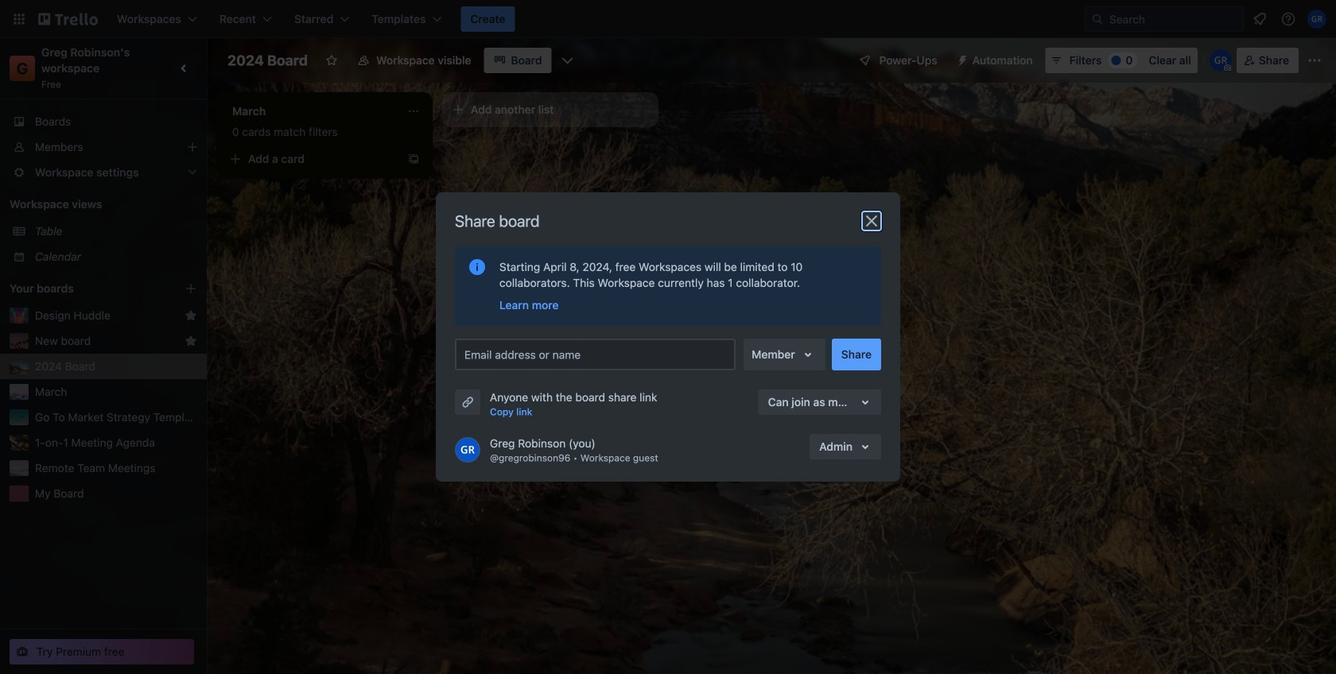 Task type: describe. For each thing, give the bounding box(es) containing it.
search image
[[1091, 13, 1104, 25]]

star or unstar board image
[[325, 54, 338, 67]]

add board image
[[185, 282, 197, 295]]

close image
[[862, 212, 881, 231]]

1 vertical spatial greg robinson (gregrobinson96) image
[[1210, 49, 1232, 72]]

create from template… image
[[407, 153, 420, 165]]

1 starred icon image from the top
[[185, 309, 197, 322]]

sm image
[[950, 48, 973, 70]]

2 horizontal spatial greg robinson (gregrobinson96) image
[[1308, 10, 1327, 29]]

Search field
[[1104, 8, 1243, 30]]

show menu image
[[1307, 53, 1323, 68]]

customize views image
[[560, 53, 576, 68]]



Task type: vqa. For each thing, say whether or not it's contained in the screenshot.
---DISCUSS DURING NEXT MEETING---
no



Task type: locate. For each thing, give the bounding box(es) containing it.
1 horizontal spatial greg robinson (gregrobinson96) image
[[1210, 49, 1232, 72]]

1 vertical spatial starred icon image
[[185, 335, 197, 348]]

2 starred icon image from the top
[[185, 335, 197, 348]]

Email address or name text field
[[465, 344, 733, 366]]

0 vertical spatial starred icon image
[[185, 309, 197, 322]]

Board name text field
[[220, 48, 316, 73]]

0 notifications image
[[1250, 10, 1270, 29]]

primary element
[[0, 0, 1336, 38]]

2 vertical spatial greg robinson (gregrobinson96) image
[[455, 438, 480, 463]]

open information menu image
[[1281, 11, 1297, 27]]

starred icon image
[[185, 309, 197, 322], [185, 335, 197, 348]]

0 horizontal spatial greg robinson (gregrobinson96) image
[[455, 438, 480, 463]]

0 vertical spatial greg robinson (gregrobinson96) image
[[1308, 10, 1327, 29]]

greg robinson (gregrobinson96) image
[[1308, 10, 1327, 29], [1210, 49, 1232, 72], [455, 438, 480, 463]]

your boards with 8 items element
[[10, 279, 161, 298]]



